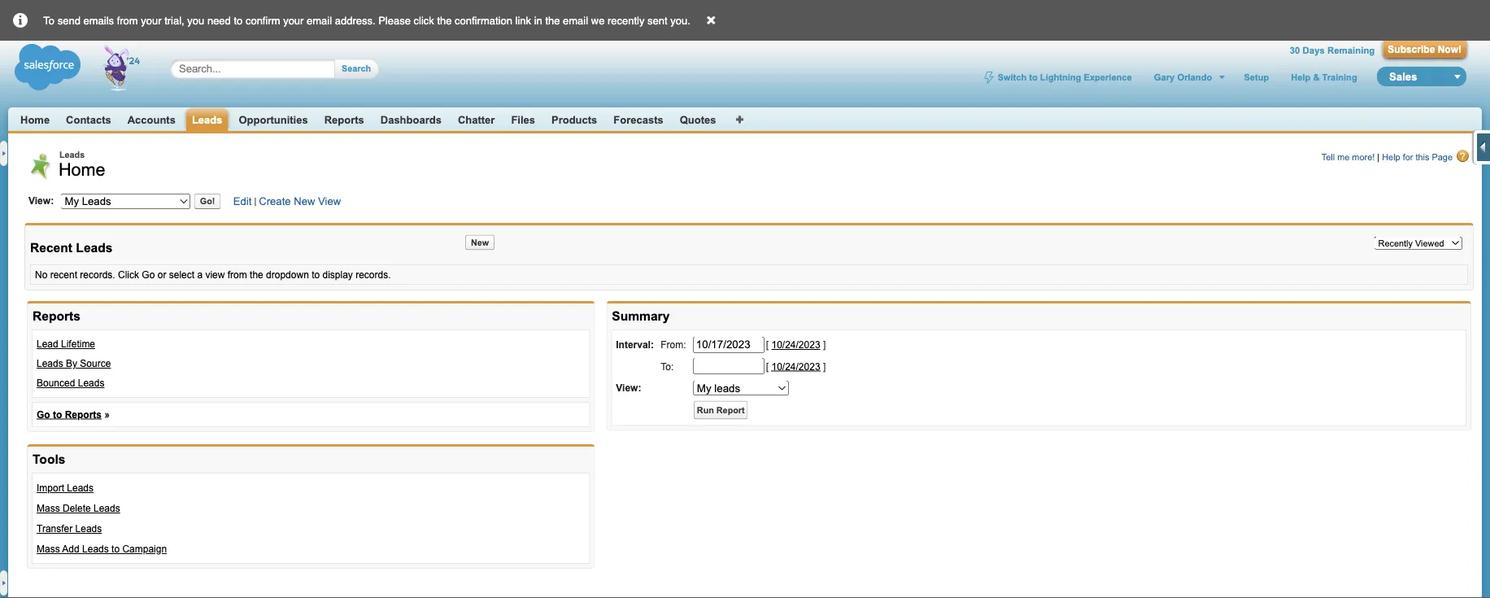 Task type: vqa. For each thing, say whether or not it's contained in the screenshot.
Count of Converted Leads
no



Task type: locate. For each thing, give the bounding box(es) containing it.
1 vertical spatial mass
[[37, 543, 60, 554]]

1 10/24/2023 from the top
[[772, 339, 821, 350]]

you.
[[671, 14, 691, 26]]

0 vertical spatial [ 10/24/2023 ]
[[766, 339, 826, 350]]

mass
[[37, 503, 60, 514], [37, 543, 60, 554]]

help
[[1291, 72, 1311, 82], [1383, 152, 1401, 162]]

sent
[[648, 14, 668, 26]]

0 horizontal spatial email
[[307, 14, 332, 26]]

quotes
[[680, 114, 716, 126]]

0 horizontal spatial from
[[117, 14, 138, 26]]

go down bounced
[[37, 409, 50, 420]]

to down bounced
[[53, 409, 62, 420]]

import leads
[[37, 483, 94, 494]]

]
[[823, 339, 826, 350], [823, 361, 826, 372]]

source
[[80, 358, 111, 369]]

reports left » in the bottom of the page
[[65, 409, 102, 420]]

leads link
[[192, 114, 223, 127]]

0 vertical spatial mass
[[37, 503, 60, 514]]

quotes link
[[680, 114, 716, 126]]

help left &
[[1291, 72, 1311, 82]]

0 vertical spatial [
[[766, 339, 769, 350]]

10/24/2023 link
[[772, 339, 821, 350], [772, 361, 821, 372]]

from right emails
[[117, 14, 138, 26]]

1 vertical spatial |
[[254, 196, 256, 206]]

your right confirm
[[283, 14, 304, 26]]

dashboards link
[[381, 114, 442, 126]]

0 horizontal spatial home
[[20, 114, 50, 126]]

0 horizontal spatial your
[[141, 14, 162, 26]]

| inside edit | create new view
[[254, 196, 256, 206]]

this
[[1416, 152, 1430, 162]]

import leads link
[[37, 483, 94, 494]]

your
[[141, 14, 162, 26], [283, 14, 304, 26]]

products link
[[552, 114, 597, 126]]

1 vertical spatial [ 10/24/2023 ]
[[766, 361, 826, 372]]

sales
[[1390, 70, 1418, 83]]

email left we
[[563, 14, 588, 26]]

0 vertical spatial home
[[20, 114, 50, 126]]

leads right delete
[[94, 503, 120, 514]]

leads down source
[[78, 378, 104, 389]]

from
[[117, 14, 138, 26], [228, 269, 247, 280]]

records. right the display
[[356, 269, 391, 280]]

None button
[[1383, 41, 1467, 58], [335, 59, 371, 79], [194, 194, 221, 209], [465, 235, 495, 250], [1383, 41, 1467, 58], [335, 59, 371, 79], [194, 194, 221, 209], [465, 235, 495, 250]]

| right edit at top
[[254, 196, 256, 206]]

to send emails from your trial, you need to confirm your email address. please click the confirmation link in the email we recently sent you.
[[43, 14, 691, 26]]

1 vertical spatial help
[[1383, 152, 1401, 162]]

email left address.
[[307, 14, 332, 26]]

experience
[[1084, 72, 1132, 82]]

1 vertical spatial 10/24/2023 link
[[772, 361, 821, 372]]

1 horizontal spatial go
[[142, 269, 155, 280]]

1 horizontal spatial |
[[1378, 152, 1380, 162]]

0 vertical spatial view:
[[28, 195, 54, 206]]

bounced leads
[[37, 378, 104, 389]]

0 horizontal spatial |
[[254, 196, 256, 206]]

1 horizontal spatial the
[[437, 14, 452, 26]]

| right the 'more!'
[[1378, 152, 1380, 162]]

] for "from:" "text box"
[[823, 339, 826, 350]]

home link
[[20, 114, 50, 126]]

mass down transfer
[[37, 543, 60, 554]]

in
[[534, 14, 543, 26]]

new
[[294, 195, 315, 207]]

to
[[234, 14, 243, 26], [1029, 72, 1038, 82], [312, 269, 320, 280], [53, 409, 62, 420], [112, 543, 120, 554]]

1 vertical spatial view:
[[616, 382, 641, 393]]

help left for
[[1383, 152, 1401, 162]]

the left "dropdown"
[[250, 269, 263, 280]]

view:
[[28, 195, 54, 206], [616, 382, 641, 393]]

the right in
[[545, 14, 560, 26]]

1 records. from the left
[[80, 269, 115, 280]]

email
[[307, 14, 332, 26], [563, 14, 588, 26]]

0 horizontal spatial records.
[[80, 269, 115, 280]]

summary
[[612, 309, 670, 323]]

your left trial,
[[141, 14, 162, 26]]

0 vertical spatial ]
[[823, 339, 826, 350]]

[ right "to:" text box
[[766, 361, 769, 372]]

2 mass from the top
[[37, 543, 60, 554]]

records. left click
[[80, 269, 115, 280]]

mass add leads to campaign link
[[37, 543, 167, 554]]

1 horizontal spatial your
[[283, 14, 304, 26]]

2 [ from the top
[[766, 361, 769, 372]]

contacts
[[66, 114, 111, 126]]

1 10/24/2023 link from the top
[[772, 339, 821, 350]]

select
[[169, 269, 195, 280]]

0 vertical spatial 10/24/2023
[[772, 339, 821, 350]]

[ 10/24/2023 ] right "to:" text box
[[766, 361, 826, 372]]

reports up lead
[[33, 309, 81, 323]]

from:
[[661, 339, 686, 350]]

help & training link
[[1290, 72, 1359, 82]]

1 [ 10/24/2023 ] from the top
[[766, 339, 826, 350]]

by
[[66, 358, 77, 369]]

2 your from the left
[[283, 14, 304, 26]]

to right need
[[234, 14, 243, 26]]

0 vertical spatial 10/24/2023 link
[[772, 339, 821, 350]]

To: text field
[[693, 358, 765, 374]]

10/24/2023 for "to:" text box
[[772, 361, 821, 372]]

the right click
[[437, 14, 452, 26]]

[ right "from:" "text box"
[[766, 339, 769, 350]]

reports left dashboards
[[324, 114, 364, 126]]

go
[[142, 269, 155, 280], [37, 409, 50, 420]]

[ 10/24/2023 ] right "from:" "text box"
[[766, 339, 826, 350]]

1 vertical spatial home
[[59, 160, 105, 179]]

files
[[511, 114, 535, 126]]

leads right accounts
[[192, 114, 223, 126]]

2 records. from the left
[[356, 269, 391, 280]]

10/24/2023 link right "from:" "text box"
[[772, 339, 821, 350]]

forecasts
[[614, 114, 664, 126]]

reports link
[[324, 114, 364, 126]]

2 10/24/2023 link from the top
[[772, 361, 821, 372]]

tell
[[1322, 152, 1335, 162]]

opportunities link
[[239, 114, 308, 126]]

1 vertical spatial ]
[[823, 361, 826, 372]]

1 vertical spatial go
[[37, 409, 50, 420]]

import
[[37, 483, 64, 494]]

mass delete leads link
[[37, 503, 120, 514]]

edit link
[[233, 195, 252, 207]]

1 horizontal spatial home
[[59, 160, 105, 179]]

to left the display
[[312, 269, 320, 280]]

1 horizontal spatial email
[[563, 14, 588, 26]]

create new view link
[[259, 195, 341, 207]]

0 vertical spatial go
[[142, 269, 155, 280]]

1 ] from the top
[[823, 339, 826, 350]]

view: down lead icon
[[28, 195, 54, 206]]

from right view
[[228, 269, 247, 280]]

leads right add
[[82, 543, 109, 554]]

2 10/24/2023 from the top
[[772, 361, 821, 372]]

click
[[118, 269, 139, 280]]

10/24/2023 link for "from:" "text box"
[[772, 339, 821, 350]]

help for this page
[[1383, 152, 1453, 162]]

0 horizontal spatial help
[[1291, 72, 1311, 82]]

1 mass from the top
[[37, 503, 60, 514]]

30 days remaining
[[1290, 45, 1375, 55]]

10/24/2023 for "from:" "text box"
[[772, 339, 821, 350]]

leads
[[192, 114, 223, 126], [59, 150, 85, 160], [76, 241, 113, 255], [37, 358, 63, 369], [78, 378, 104, 389], [67, 483, 94, 494], [94, 503, 120, 514], [75, 523, 102, 534], [82, 543, 109, 554]]

2 [ 10/24/2023 ] from the top
[[766, 361, 826, 372]]

1 horizontal spatial records.
[[356, 269, 391, 280]]

1 vertical spatial 10/24/2023
[[772, 361, 821, 372]]

opportunities
[[239, 114, 308, 126]]

tell me more! |
[[1322, 152, 1383, 162]]

view
[[205, 269, 225, 280]]

0 vertical spatial |
[[1378, 152, 1380, 162]]

leads by source
[[37, 358, 111, 369]]

all tabs image
[[736, 114, 745, 123]]

view: down interval:
[[616, 382, 641, 393]]

[ for 10/24/2023 link for "from:" "text box"
[[766, 339, 769, 350]]

help & training
[[1291, 72, 1358, 82]]

to right switch
[[1029, 72, 1038, 82]]

leads right lead icon
[[59, 150, 85, 160]]

mass down import
[[37, 503, 60, 514]]

[
[[766, 339, 769, 350], [766, 361, 769, 372]]

accounts
[[128, 114, 176, 126]]

go left or
[[142, 269, 155, 280]]

10/24/2023 right "from:" "text box"
[[772, 339, 821, 350]]

[ for 10/24/2023 link for "to:" text box
[[766, 361, 769, 372]]

leads by source link
[[37, 358, 111, 369]]

1 horizontal spatial from
[[228, 269, 247, 280]]

home right lead icon
[[59, 160, 105, 179]]

1 [ from the top
[[766, 339, 769, 350]]

click
[[414, 14, 434, 26]]

0 vertical spatial help
[[1291, 72, 1311, 82]]

1 vertical spatial [
[[766, 361, 769, 372]]

0 horizontal spatial view:
[[28, 195, 54, 206]]

home
[[20, 114, 50, 126], [59, 160, 105, 179]]

Search... text field
[[179, 62, 319, 75]]

10/24/2023 link right "to:" text box
[[772, 361, 821, 372]]

10/24/2023 right "to:" text box
[[772, 361, 821, 372]]

From: text field
[[693, 336, 765, 353]]

None submit
[[694, 401, 748, 419]]

gary orlando
[[1154, 72, 1213, 82]]

1 vertical spatial reports
[[33, 309, 81, 323]]

1 horizontal spatial help
[[1383, 152, 1401, 162]]

lead image
[[28, 154, 55, 180]]

setup
[[1244, 72, 1269, 82]]

1 vertical spatial from
[[228, 269, 247, 280]]

home up lead icon
[[20, 114, 50, 126]]

[ 10/24/2023 ] for "from:" "text box"
[[766, 339, 826, 350]]

transfer
[[37, 523, 73, 534]]

0 horizontal spatial go
[[37, 409, 50, 420]]

2 ] from the top
[[823, 361, 826, 372]]



Task type: describe. For each thing, give the bounding box(es) containing it.
no recent records. click go or select a view from the dropdown to display records.
[[35, 269, 391, 280]]

dashboards
[[381, 114, 442, 126]]

1 your from the left
[[141, 14, 162, 26]]

tell me more! link
[[1322, 152, 1375, 162]]

mass for mass delete leads
[[37, 503, 60, 514]]

campaign
[[122, 543, 167, 554]]

bounced
[[37, 378, 75, 389]]

edit | create new view
[[233, 195, 341, 207]]

go to reports link
[[37, 409, 102, 420]]

10/24/2023 link for "to:" text box
[[772, 361, 821, 372]]

&
[[1314, 72, 1320, 82]]

0 vertical spatial from
[[117, 14, 138, 26]]

mass delete leads
[[37, 503, 120, 514]]

emails
[[83, 14, 114, 26]]

chatter
[[458, 114, 495, 126]]

[ 10/24/2023 ] for "to:" text box
[[766, 361, 826, 372]]

recent
[[50, 269, 77, 280]]

to:
[[661, 361, 674, 372]]

expand quick access menu image
[[1478, 139, 1491, 155]]

add
[[62, 543, 79, 554]]

we
[[591, 14, 605, 26]]

salesforce.com image
[[11, 41, 153, 94]]

transfer leads
[[37, 523, 102, 534]]

0 vertical spatial reports
[[324, 114, 364, 126]]

link
[[515, 14, 531, 26]]

30 days remaining link
[[1290, 45, 1375, 55]]

1 email from the left
[[307, 14, 332, 26]]

you
[[187, 14, 204, 26]]

mass add leads to campaign
[[37, 543, 167, 554]]

view
[[318, 195, 341, 207]]

switch to lightning experience link
[[982, 71, 1134, 84]]

delete
[[63, 503, 91, 514]]

to
[[43, 14, 55, 26]]

2 horizontal spatial the
[[545, 14, 560, 26]]

2 email from the left
[[563, 14, 588, 26]]

tools
[[33, 453, 65, 467]]

accounts link
[[128, 114, 176, 126]]

to left campaign
[[112, 543, 120, 554]]

recent
[[30, 241, 72, 255]]

display
[[323, 269, 353, 280]]

lead lifetime link
[[37, 338, 95, 349]]

lifetime
[[61, 338, 95, 349]]

transfer leads link
[[37, 523, 102, 534]]

edit
[[233, 195, 252, 207]]

setup link
[[1243, 72, 1271, 82]]

interval: from:
[[616, 339, 686, 350]]

recent leads
[[30, 241, 113, 255]]

0 horizontal spatial the
[[250, 269, 263, 280]]

forecasts link
[[614, 114, 664, 126]]

help for help for this page
[[1383, 152, 1401, 162]]

info image
[[0, 0, 41, 28]]

leads home
[[59, 150, 105, 179]]

create
[[259, 195, 291, 207]]

dropdown
[[266, 269, 309, 280]]

remaining
[[1328, 45, 1375, 55]]

recently
[[608, 14, 645, 26]]

a
[[197, 269, 203, 280]]

leads up mass delete leads
[[67, 483, 94, 494]]

page
[[1432, 152, 1453, 162]]

send
[[58, 14, 80, 26]]

help for this page link
[[1383, 150, 1470, 163]]

leads inside leads home
[[59, 150, 85, 160]]

products
[[552, 114, 597, 126]]

lead
[[37, 338, 58, 349]]

switch to lightning experience
[[998, 72, 1132, 82]]

days
[[1303, 45, 1325, 55]]

gary
[[1154, 72, 1175, 82]]

mass for mass add leads to campaign
[[37, 543, 60, 554]]

confirm
[[246, 14, 280, 26]]

leads up recent
[[76, 241, 113, 255]]

leads down lead
[[37, 358, 63, 369]]

1 horizontal spatial view:
[[616, 382, 641, 393]]

please
[[378, 14, 411, 26]]

lead lifetime
[[37, 338, 95, 349]]

or
[[158, 269, 166, 280]]

contacts link
[[66, 114, 111, 126]]

more!
[[1353, 152, 1375, 162]]

»
[[104, 409, 110, 420]]

lightning
[[1041, 72, 1082, 82]]

help for help & training
[[1291, 72, 1311, 82]]

trial,
[[164, 14, 184, 26]]

] for "to:" text box
[[823, 361, 826, 372]]

30
[[1290, 45, 1301, 55]]

switch
[[998, 72, 1027, 82]]

close image
[[693, 2, 730, 26]]

orlando
[[1178, 72, 1213, 82]]

go to reports »
[[37, 409, 110, 420]]

confirmation
[[455, 14, 513, 26]]

bounced leads link
[[37, 378, 104, 389]]

no
[[35, 269, 47, 280]]

2 vertical spatial reports
[[65, 409, 102, 420]]

leads down mass delete leads link
[[75, 523, 102, 534]]

need
[[207, 14, 231, 26]]



